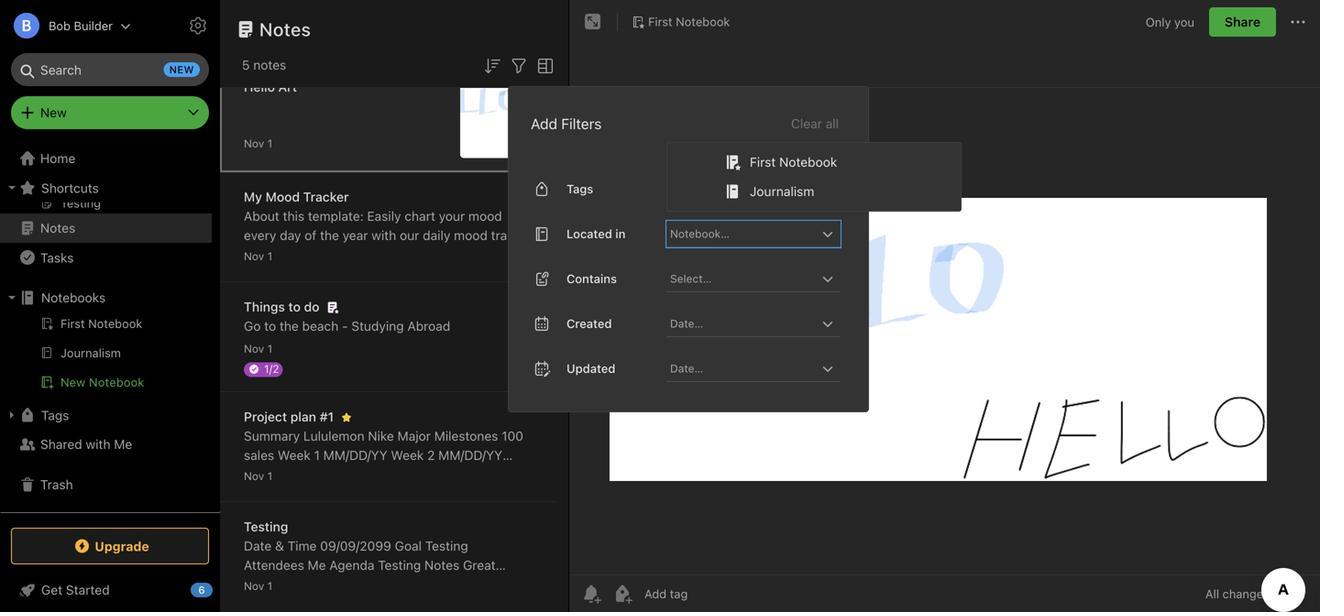Task type: locate. For each thing, give the bounding box(es) containing it.
builder
[[74, 19, 113, 33]]

2 horizontal spatial notebook
[[779, 154, 837, 169]]

1 vertical spatial with
[[86, 437, 110, 452]]

1 nov from the top
[[244, 137, 264, 150]]

nov 1 down attendees in the bottom left of the page
[[244, 580, 272, 593]]

new for new notebook
[[61, 375, 86, 389]]

0 vertical spatial 5
[[242, 57, 250, 72]]

upgrade button
[[11, 528, 209, 565]]

task left le...
[[435, 486, 462, 502]]

1 vertical spatial notebook
[[779, 154, 837, 169]]

0 vertical spatial new
[[40, 105, 67, 120]]

meeting
[[475, 577, 523, 592], [337, 596, 385, 612]]

2 vertical spatial notebook
[[89, 375, 144, 389]]

shared with me link
[[0, 430, 212, 459]]

new button
[[11, 96, 209, 129]]

notes down the action
[[244, 596, 277, 612]]

accordin...
[[342, 266, 404, 281]]

1 up the 09/09/2099
[[342, 486, 348, 502]]

art
[[278, 79, 297, 94]]

1 task from the left
[[311, 486, 339, 502]]

0 horizontal spatial notebook
[[89, 375, 144, 389]]

0 horizontal spatial me
[[114, 437, 132, 452]]

4 nov 1 from the top
[[244, 470, 272, 483]]

nov 1
[[244, 137, 272, 150], [244, 250, 272, 263], [244, 342, 272, 355], [244, 470, 272, 483], [244, 580, 272, 593]]

expand notebooks image
[[5, 291, 19, 305]]

new
[[40, 105, 67, 120], [61, 375, 86, 389]]

2 horizontal spatial to
[[427, 247, 439, 262]]

5 up hello
[[242, 57, 250, 72]]

0 horizontal spatial 5
[[242, 57, 250, 72]]

mm/dd/yy
[[323, 448, 388, 463], [438, 448, 503, 463], [292, 467, 356, 482], [407, 467, 471, 482], [244, 486, 308, 502]]

expand note image
[[582, 11, 604, 33]]

tree
[[0, 26, 220, 512]]

things to do
[[244, 299, 320, 314]]

0 horizontal spatial tags
[[41, 408, 69, 423]]

share button
[[1209, 7, 1276, 37]]

the right of
[[320, 228, 339, 243]]

first notebook inside button
[[648, 15, 730, 29]]

4 down major
[[396, 467, 404, 482]]

testing up date
[[244, 519, 288, 535]]

mood
[[468, 209, 502, 224], [454, 228, 488, 243]]

to down daily
[[427, 247, 439, 262]]

tree containing home
[[0, 26, 220, 512]]

4 task from the left
[[435, 486, 462, 502]]

first notebook
[[648, 15, 730, 29], [750, 154, 837, 169]]

notes up clean
[[425, 558, 460, 573]]

1 vertical spatial notes
[[40, 221, 75, 236]]

5 nov from the top
[[244, 580, 264, 593]]

Add filters field
[[508, 53, 530, 77]]

Contains field
[[667, 266, 841, 292]]

1 horizontal spatial me
[[308, 558, 326, 573]]

1 horizontal spatial 5
[[511, 467, 519, 482]]

1 horizontal spatial 2
[[427, 448, 435, 463]]

in
[[615, 227, 626, 241]]

1 vertical spatial me
[[308, 558, 326, 573]]

date… inside  date picker field
[[670, 317, 703, 330]]

 Date picker field
[[667, 311, 857, 337]]

group
[[0, 55, 212, 221]]

1 vertical spatial to
[[288, 299, 301, 314]]

Help and Learning task checklist field
[[0, 576, 220, 605]]

testing up great at the left bottom of the page
[[425, 539, 468, 554]]

1 up mood
[[267, 137, 272, 150]]

all
[[826, 116, 839, 131]]

nov down attendees in the bottom left of the page
[[244, 580, 264, 593]]

go to the beach - studying abroad
[[244, 319, 450, 334]]

my mood tracker
[[244, 189, 349, 204]]

this
[[283, 209, 304, 224]]

nov for date & time 09/09/2099 goal testing attendees me agenda testing notes great action items assignee status clean up meeting notes send out meeting notes and actio...
[[244, 580, 264, 593]]

items
[[285, 577, 318, 592]]

notes down status
[[388, 596, 421, 612]]

new inside button
[[61, 375, 86, 389]]

with inside tree
[[86, 437, 110, 452]]

notebooks
[[41, 290, 106, 305]]

3 down major
[[423, 486, 431, 502]]

to right go
[[264, 319, 276, 334]]

1 date… from the top
[[670, 317, 703, 330]]

first right expand note icon
[[648, 15, 673, 29]]

date… for updated
[[670, 362, 703, 375]]

2 vertical spatial notes
[[425, 558, 460, 573]]

nov 1 down sales
[[244, 470, 272, 483]]

2 vertical spatial testing
[[378, 558, 421, 573]]

1 vertical spatial mood
[[454, 228, 488, 243]]

row group
[[667, 142, 961, 212]]

new notebook group
[[0, 313, 212, 401]]

project plan #1
[[244, 409, 334, 424]]

me down tags button
[[114, 437, 132, 452]]

0 vertical spatial with
[[372, 228, 396, 243]]

our
[[400, 228, 419, 243]]

week down sales
[[244, 467, 277, 482]]

you
[[1175, 15, 1195, 29]]

first inside button
[[648, 15, 673, 29]]

nov 1 up my
[[244, 137, 272, 150]]

1 vertical spatial 2
[[382, 486, 389, 502]]

notebook inside group
[[89, 375, 144, 389]]

3
[[280, 467, 288, 482], [423, 486, 431, 502]]

first up journalism
[[750, 154, 776, 169]]

0 horizontal spatial first notebook
[[648, 15, 730, 29]]

2 down major
[[427, 448, 435, 463]]

2 vertical spatial the
[[280, 319, 299, 334]]

notes link
[[0, 214, 212, 243]]

testing date & time 09/09/2099 goal testing attendees me agenda testing notes great action items assignee status clean up meeting notes send out meeting notes and actio...
[[244, 519, 523, 612]]

1 horizontal spatial with
[[372, 228, 396, 243]]

to for the
[[264, 319, 276, 334]]

1 vertical spatial meeting
[[337, 596, 385, 612]]

nov down sales
[[244, 470, 264, 483]]

1 vertical spatial date…
[[670, 362, 703, 375]]

every
[[244, 228, 276, 243]]

5
[[242, 57, 250, 72], [511, 467, 519, 482]]

task up the 09/09/2099
[[351, 486, 378, 502]]

 input text field
[[668, 221, 817, 246]]

1 horizontal spatial 4
[[465, 486, 473, 502]]

trash link
[[0, 470, 212, 500]]

the down track
[[489, 247, 508, 262]]

with down easily
[[372, 228, 396, 243]]

of
[[305, 228, 317, 243]]

filters
[[561, 115, 602, 132]]

add filters
[[531, 115, 602, 132]]

1 vertical spatial 5
[[511, 467, 519, 482]]

0 horizontal spatial 4
[[396, 467, 404, 482]]

4
[[396, 467, 404, 482], [465, 486, 473, 502]]

only
[[1146, 15, 1171, 29]]

mood up track
[[468, 209, 502, 224]]

date… down  date picker field
[[670, 362, 703, 375]]

1 horizontal spatial first
[[750, 154, 776, 169]]

1 horizontal spatial tags
[[567, 182, 593, 196]]

1 horizontal spatial the
[[320, 228, 339, 243]]

notebooks link
[[0, 283, 212, 313]]

out
[[314, 596, 333, 612]]

located
[[567, 227, 612, 241]]

0 vertical spatial me
[[114, 437, 132, 452]]

testing
[[244, 519, 288, 535], [425, 539, 468, 554], [378, 558, 421, 573]]

notes up tasks
[[40, 221, 75, 236]]

project
[[244, 409, 287, 424]]

1 down every
[[267, 250, 272, 263]]

2 nov 1 from the top
[[244, 250, 272, 263]]

2 vertical spatial to
[[264, 319, 276, 334]]

Add tag field
[[643, 586, 780, 602]]

great
[[463, 558, 496, 573]]

100
[[502, 429, 523, 444]]

week down summary
[[278, 448, 311, 463]]

date… down  input text field
[[670, 317, 703, 330]]

0 vertical spatial 3
[[280, 467, 288, 482]]

nov
[[244, 137, 264, 150], [244, 250, 264, 263], [244, 342, 264, 355], [244, 470, 264, 483], [244, 580, 264, 593]]

0 vertical spatial first
[[648, 15, 673, 29]]

notes
[[259, 18, 311, 40], [40, 221, 75, 236], [425, 558, 460, 573]]

2 horizontal spatial notes
[[425, 558, 460, 573]]

things
[[244, 299, 285, 314]]

1 vertical spatial first
[[750, 154, 776, 169]]

me inside testing date & time 09/09/2099 goal testing attendees me agenda testing notes great action items assignee status clean up meeting notes send out meeting notes and actio...
[[308, 558, 326, 573]]

date… inside field
[[670, 362, 703, 375]]

0 horizontal spatial with
[[86, 437, 110, 452]]

4 left le...
[[465, 486, 473, 502]]

0 vertical spatial to
[[427, 247, 439, 262]]

1 vertical spatial first notebook
[[750, 154, 837, 169]]

add filters image
[[508, 55, 530, 77]]

2 date… from the top
[[670, 362, 703, 375]]

settings image
[[187, 15, 209, 37]]

5 nov 1 from the top
[[244, 580, 272, 593]]

notes inside testing date & time 09/09/2099 goal testing attendees me agenda testing notes great action items assignee status clean up meeting notes send out meeting notes and actio...
[[425, 558, 460, 573]]

0 horizontal spatial to
[[264, 319, 276, 334]]

nov 1 down go
[[244, 342, 272, 355]]

0 vertical spatial the
[[320, 228, 339, 243]]

date…
[[670, 317, 703, 330], [670, 362, 703, 375]]

notes up 5 notes
[[259, 18, 311, 40]]

nov up the cell
[[244, 250, 264, 263]]

new inside 'popup button'
[[40, 105, 67, 120]]

1
[[267, 137, 272, 150], [267, 250, 272, 263], [267, 342, 272, 355], [314, 448, 320, 463], [267, 470, 272, 483], [342, 486, 348, 502], [267, 580, 272, 593]]

-
[[342, 319, 348, 334]]

0 vertical spatial meeting
[[475, 577, 523, 592]]

0 horizontal spatial the
[[280, 319, 299, 334]]

task
[[311, 486, 339, 502], [351, 486, 378, 502], [393, 486, 420, 502], [435, 486, 462, 502]]

time
[[288, 539, 317, 554]]

0 horizontal spatial notes
[[40, 221, 75, 236]]

the down things to do
[[280, 319, 299, 334]]

0 horizontal spatial first
[[648, 15, 673, 29]]

0 vertical spatial notebook
[[676, 15, 730, 29]]

notebook for first notebook button on the top of the page
[[676, 15, 730, 29]]

abroad
[[407, 319, 450, 334]]

1 horizontal spatial notes
[[259, 18, 311, 40]]

tags up located
[[567, 182, 593, 196]]

3 down summary
[[280, 467, 288, 482]]

0 vertical spatial first notebook
[[648, 15, 730, 29]]

track
[[491, 228, 527, 243]]

mood up change
[[454, 228, 488, 243]]

me inside tree
[[114, 437, 132, 452]]

new up home
[[40, 105, 67, 120]]

nov down go
[[244, 342, 264, 355]]

with down tags button
[[86, 437, 110, 452]]

0 vertical spatial 2
[[427, 448, 435, 463]]

notebook inside "note window" element
[[676, 15, 730, 29]]

1 vertical spatial the
[[489, 247, 508, 262]]

new search field
[[24, 53, 200, 86]]

me down time
[[308, 558, 326, 573]]

attendees
[[244, 558, 304, 573]]

task up goal
[[393, 486, 420, 502]]

add
[[531, 115, 557, 132]]

to
[[427, 247, 439, 262], [288, 299, 301, 314], [264, 319, 276, 334]]

to inside about this template: easily chart your mood every day of the year with our daily mood track er template. click each square to change the cell background accordin...
[[427, 247, 439, 262]]

1 horizontal spatial to
[[288, 299, 301, 314]]

2 down nike
[[382, 486, 389, 502]]

2 horizontal spatial testing
[[425, 539, 468, 554]]

day
[[280, 228, 301, 243]]

meeting down great at the left bottom of the page
[[475, 577, 523, 592]]

le...
[[477, 486, 502, 502]]

nov 1 up the cell
[[244, 250, 272, 263]]

2
[[427, 448, 435, 463], [382, 486, 389, 502]]

assignee
[[321, 577, 375, 592]]

1 vertical spatial tags
[[41, 408, 69, 423]]

tags
[[567, 182, 593, 196], [41, 408, 69, 423]]

4 nov from the top
[[244, 470, 264, 483]]

tags up shared
[[41, 408, 69, 423]]

week down nike
[[359, 467, 392, 482]]

nike
[[368, 429, 394, 444]]

new up tags button
[[61, 375, 86, 389]]

nov up my
[[244, 137, 264, 150]]

testing up status
[[378, 558, 421, 573]]

go
[[244, 319, 261, 334]]

to left do
[[288, 299, 301, 314]]

task up time
[[311, 486, 339, 502]]

0 horizontal spatial testing
[[244, 519, 288, 535]]

1 horizontal spatial 3
[[423, 486, 431, 502]]

meeting down assignee
[[337, 596, 385, 612]]

5 down 100
[[511, 467, 519, 482]]

with
[[372, 228, 396, 243], [86, 437, 110, 452]]

template:
[[308, 209, 364, 224]]

1 horizontal spatial notebook
[[676, 15, 730, 29]]

0 vertical spatial notes
[[259, 18, 311, 40]]

only you
[[1146, 15, 1195, 29]]

0 vertical spatial date…
[[670, 317, 703, 330]]

me
[[114, 437, 132, 452], [308, 558, 326, 573]]

More actions field
[[1287, 7, 1309, 37]]

1 horizontal spatial first notebook
[[750, 154, 837, 169]]

1 vertical spatial new
[[61, 375, 86, 389]]

2 nov from the top
[[244, 250, 264, 263]]

with inside about this template: easily chart your mood every day of the year with our daily mood track er template. click each square to change the cell background accordin...
[[372, 228, 396, 243]]

about this template: easily chart your mood every day of the year with our daily mood track er template. click each square to change the cell background accordin...
[[244, 209, 527, 281]]

action
[[244, 577, 282, 592]]

agenda
[[329, 558, 375, 573]]



Task type: vqa. For each thing, say whether or not it's contained in the screenshot.
2 to the left
yes



Task type: describe. For each thing, give the bounding box(es) containing it.
created
[[567, 317, 612, 331]]

new notebook
[[61, 375, 144, 389]]

daily
[[423, 228, 450, 243]]

clear all
[[791, 116, 839, 131]]

and
[[425, 596, 447, 612]]

expand tags image
[[5, 408, 19, 423]]

square
[[383, 247, 423, 262]]

add a reminder image
[[580, 583, 602, 605]]

2 horizontal spatial the
[[489, 247, 508, 262]]

clear all button
[[789, 113, 841, 135]]

0 vertical spatial tags
[[567, 182, 593, 196]]

5 inside summary lululemon nike major milestones 100 sales week 1 mm/dd/yy week 2 mm/dd/yy week 3 mm/dd/yy week 4 mm/dd/yy week 5 mm/dd/yy task 1 task 2 task 3 task 4 le...
[[511, 467, 519, 482]]

all
[[1206, 587, 1219, 601]]

get
[[41, 583, 62, 598]]

date
[[244, 539, 272, 554]]

tasks
[[40, 250, 74, 265]]

notes inside tree
[[40, 221, 75, 236]]

1 up 1/2
[[267, 342, 272, 355]]

changes
[[1223, 587, 1270, 601]]

beach
[[302, 319, 339, 334]]

clear
[[791, 116, 822, 131]]

notebook for new notebook button
[[89, 375, 144, 389]]

 Date picker field
[[667, 356, 857, 382]]

1 vertical spatial 3
[[423, 486, 431, 502]]

milestones
[[434, 429, 498, 444]]

up
[[457, 577, 472, 592]]

about
[[244, 209, 279, 224]]

0 horizontal spatial meeting
[[337, 596, 385, 612]]

saved
[[1273, 587, 1306, 601]]

Sort options field
[[481, 53, 503, 77]]

1 down sales
[[267, 470, 272, 483]]

1/2
[[264, 363, 279, 375]]

bob builder
[[49, 19, 113, 33]]

0 vertical spatial 4
[[396, 467, 404, 482]]

thumbnail image
[[460, 77, 541, 158]]

lululemon
[[303, 429, 364, 444]]

shortcuts button
[[0, 173, 212, 203]]

click to collapse image
[[213, 579, 227, 601]]

each
[[351, 247, 380, 262]]

share
[[1225, 14, 1261, 29]]

first notebook button
[[625, 9, 737, 35]]

notes up hello art
[[253, 57, 286, 72]]

6
[[198, 584, 205, 596]]

2 task from the left
[[351, 486, 378, 502]]

tags inside tags button
[[41, 408, 69, 423]]

year
[[343, 228, 368, 243]]

do
[[304, 299, 320, 314]]

0 vertical spatial mood
[[468, 209, 502, 224]]

easily
[[367, 209, 401, 224]]

tasks button
[[0, 243, 212, 272]]

1 horizontal spatial testing
[[378, 558, 421, 573]]

new
[[169, 64, 194, 76]]

notebook inside row group
[[779, 154, 837, 169]]

started
[[66, 583, 110, 598]]

nov for summary lululemon nike major milestones 100 sales week 1 mm/dd/yy week 2 mm/dd/yy week 3 mm/dd/yy week 4 mm/dd/yy week 5 mm/dd/yy task 1 task 2 task 3 task 4 le...
[[244, 470, 264, 483]]

09/09/2099
[[320, 539, 391, 554]]

summary
[[244, 429, 300, 444]]

er
[[244, 228, 527, 262]]

studying
[[351, 319, 404, 334]]

hello
[[244, 79, 275, 94]]

home link
[[0, 144, 220, 173]]

1 nov 1 from the top
[[244, 137, 272, 150]]

0 vertical spatial testing
[[244, 519, 288, 535]]

status
[[378, 577, 416, 592]]

template.
[[259, 247, 315, 262]]

clean
[[420, 577, 453, 592]]

change
[[442, 247, 486, 262]]

to for do
[[288, 299, 301, 314]]

get started
[[41, 583, 110, 598]]

shortcuts
[[41, 180, 99, 196]]

actio...
[[450, 596, 490, 612]]

chart
[[405, 209, 435, 224]]

send
[[280, 596, 311, 612]]

nov for about this template: easily chart your mood every day of the year with our daily mood track er template. click each square to change the cell background accordin...
[[244, 250, 264, 263]]

1 vertical spatial 4
[[465, 486, 473, 502]]

3 nov 1 from the top
[[244, 342, 272, 355]]

new for new
[[40, 105, 67, 120]]

hello art
[[244, 79, 297, 94]]

0 horizontal spatial 3
[[280, 467, 288, 482]]

nov 1 for about this template: easily chart your mood every day of the year with our daily mood track er template. click each square to change the cell background accordin...
[[244, 250, 272, 263]]

located in
[[567, 227, 626, 241]]

5 notes
[[242, 57, 286, 72]]

0 horizontal spatial 2
[[382, 486, 389, 502]]

trash
[[40, 477, 73, 492]]

more actions image
[[1287, 11, 1309, 33]]

 input text field
[[668, 266, 817, 291]]

add tag image
[[612, 583, 634, 605]]

1 down lululemon on the left bottom of the page
[[314, 448, 320, 463]]

3 nov from the top
[[244, 342, 264, 355]]

click
[[318, 247, 348, 262]]

row group containing first notebook
[[667, 142, 961, 212]]

3 task from the left
[[393, 486, 420, 502]]

home
[[40, 151, 75, 166]]

week up le...
[[475, 467, 508, 482]]

nov 1 for summary lululemon nike major milestones 100 sales week 1 mm/dd/yy week 2 mm/dd/yy week 3 mm/dd/yy week 4 mm/dd/yy week 5 mm/dd/yy task 1 task 2 task 3 task 4 le...
[[244, 470, 272, 483]]

Note Editor text field
[[569, 88, 1320, 575]]

shared
[[40, 437, 82, 452]]

1 vertical spatial testing
[[425, 539, 468, 554]]

shared with me
[[40, 437, 132, 452]]

your
[[439, 209, 465, 224]]

nov 1 for date & time 09/09/2099 goal testing attendees me agenda testing notes great action items assignee status clean up meeting notes send out meeting notes and actio...
[[244, 580, 272, 593]]

tags button
[[0, 401, 212, 430]]

Located in field
[[667, 221, 841, 247]]

tracker
[[303, 189, 349, 204]]

date… for created
[[670, 317, 703, 330]]

1 down attendees in the bottom left of the page
[[267, 580, 272, 593]]

1 horizontal spatial meeting
[[475, 577, 523, 592]]

note window element
[[569, 0, 1320, 612]]

week down major
[[391, 448, 424, 463]]

journalism
[[750, 184, 814, 199]]

Search text field
[[24, 53, 196, 86]]

View options field
[[530, 53, 557, 77]]

background
[[268, 266, 338, 281]]

all changes saved
[[1206, 587, 1306, 601]]

sales
[[244, 448, 274, 463]]

updated
[[567, 362, 616, 375]]

goal
[[395, 539, 422, 554]]

Account field
[[0, 7, 131, 44]]

plan
[[290, 409, 316, 424]]



